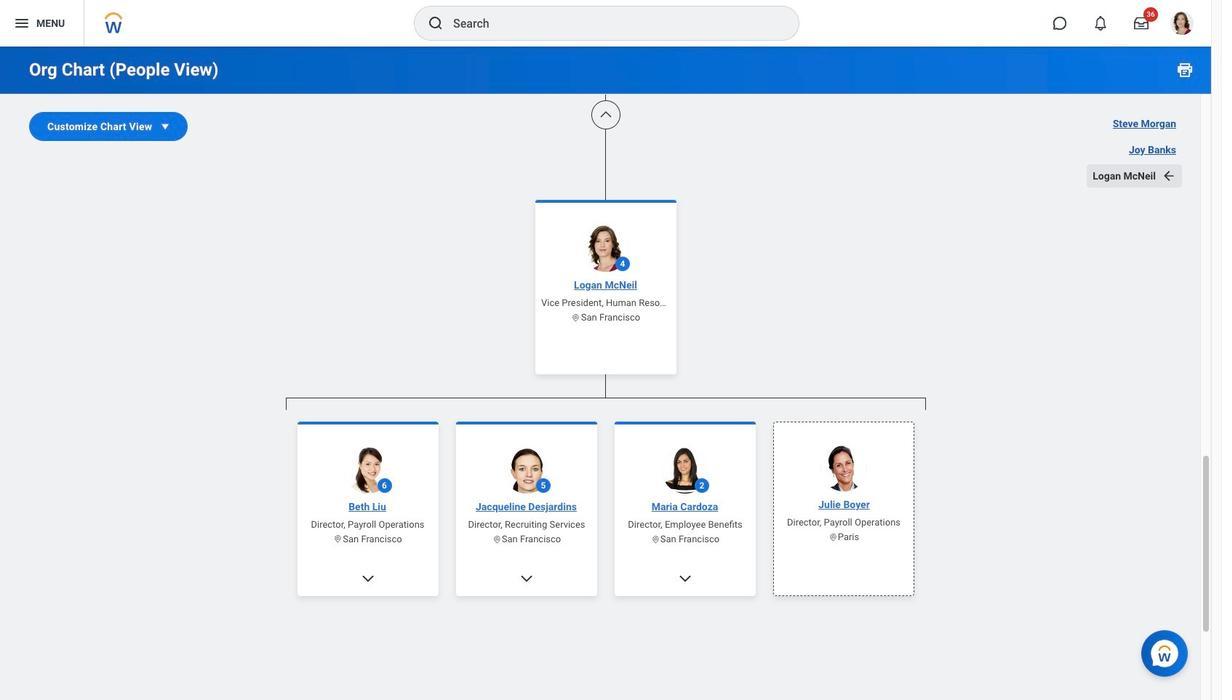 Task type: vqa. For each thing, say whether or not it's contained in the screenshot.
Print Org Chart icon
yes



Task type: locate. For each thing, give the bounding box(es) containing it.
arrow left image
[[1162, 169, 1177, 183]]

1 horizontal spatial location image
[[651, 535, 660, 544]]

location image for first chevron down icon from right
[[651, 535, 660, 544]]

0 horizontal spatial chevron down image
[[361, 572, 375, 586]]

justify image
[[13, 15, 31, 32]]

chevron up image
[[599, 108, 613, 122]]

logan mcneil, logan mcneil, 4 direct reports element
[[286, 410, 926, 701]]

chevron down image
[[361, 572, 375, 586], [678, 572, 692, 586]]

0 vertical spatial location image
[[571, 313, 581, 322]]

1 vertical spatial location image
[[333, 535, 343, 544]]

Search Workday  search field
[[453, 7, 769, 39]]

1 chevron down image from the left
[[361, 572, 375, 586]]

1 horizontal spatial chevron down image
[[678, 572, 692, 586]]

0 horizontal spatial location image
[[333, 535, 343, 544]]

main content
[[0, 0, 1212, 701]]

2 horizontal spatial location image
[[828, 533, 838, 542]]

1 horizontal spatial location image
[[571, 313, 581, 322]]

location image
[[828, 533, 838, 542], [492, 535, 502, 544], [651, 535, 660, 544]]

chevron down image
[[519, 572, 534, 586]]

0 horizontal spatial location image
[[492, 535, 502, 544]]

location image inside logan mcneil, logan mcneil, 4 direct reports element
[[333, 535, 343, 544]]

location image
[[571, 313, 581, 322], [333, 535, 343, 544]]



Task type: describe. For each thing, give the bounding box(es) containing it.
search image
[[427, 15, 445, 32]]

notifications large image
[[1094, 16, 1108, 31]]

location image for chevron down image at the bottom left of the page
[[492, 535, 502, 544]]

2 chevron down image from the left
[[678, 572, 692, 586]]

inbox large image
[[1134, 16, 1149, 31]]

caret down image
[[158, 119, 173, 134]]

profile logan mcneil image
[[1171, 12, 1194, 38]]

print org chart image
[[1177, 61, 1194, 79]]



